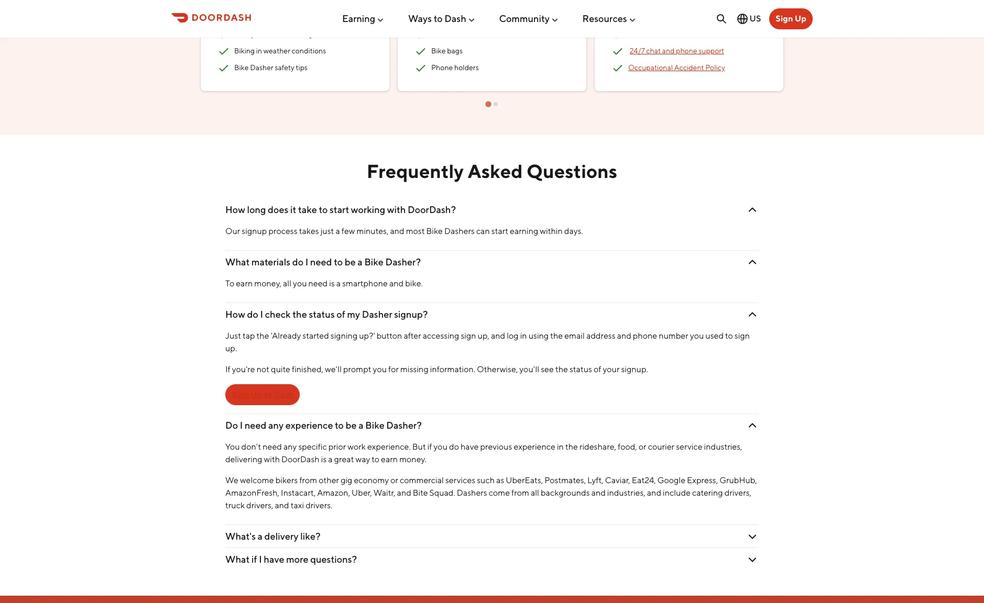 Task type: locate. For each thing, give the bounding box(es) containing it.
have down what's a delivery like?
[[264, 555, 284, 566]]

earning link
[[342, 9, 385, 28]]

your
[[603, 365, 620, 375]]

1 horizontal spatial or
[[639, 442, 647, 452]]

and left taxi
[[275, 501, 289, 511]]

0 horizontal spatial of
[[337, 309, 345, 320]]

come
[[489, 488, 510, 498]]

need
[[310, 257, 332, 268], [308, 279, 328, 289], [245, 420, 266, 431], [263, 442, 282, 452]]

more!
[[451, 10, 470, 18]]

with inside you don't need any specific prior work experience. but if you do have previous experience in the rideshare, food, or courier service industries, delivering with doordash is a great way to earn money.
[[264, 455, 280, 465]]

1 vertical spatial up
[[251, 390, 262, 400]]

like the below, and more!
[[415, 0, 560, 18]]

chevron down image
[[746, 308, 759, 321], [746, 420, 759, 432], [746, 531, 759, 543]]

1 horizontal spatial dash
[[445, 13, 466, 24]]

industries, inside you don't need any specific prior work experience. but if you do have previous experience in the rideshare, food, or courier service industries, delivering with doordash is a great way to earn money.
[[704, 442, 742, 452]]

0 vertical spatial experience
[[285, 420, 333, 431]]

see
[[541, 365, 554, 375]]

i left check
[[260, 309, 263, 320]]

and right chat
[[662, 47, 675, 55]]

earn right the to
[[236, 279, 253, 289]]

industries, inside we welcome bikers from other gig economy or commercial services such as ubereats, postmates, lyft, caviar, eat24, google express, grubhub, amazonfresh, instacart, amazon, uber, waitr, and bite squad. dashers come from all backgrounds and industries, and include catering drivers, truck drivers, and taxi drivers.
[[607, 488, 646, 498]]

1 vertical spatial dasher
[[362, 309, 392, 320]]

need down what materials do i need to be a bike dasher?
[[308, 279, 328, 289]]

0 vertical spatial any
[[268, 420, 284, 431]]

tips
[[359, 0, 371, 7], [296, 63, 308, 72]]

to inside you don't need any specific prior work experience. but if you do have previous experience in the rideshare, food, or courier service industries, delivering with doordash is a great way to earn money.
[[372, 455, 380, 465]]

any down sign up to dash link
[[268, 420, 284, 431]]

economy
[[354, 476, 389, 486]]

grubhub,
[[720, 476, 757, 486]]

1 horizontal spatial all
[[531, 488, 539, 498]]

have left previous
[[461, 442, 479, 452]]

1 horizontal spatial have
[[461, 442, 479, 452]]

phone holders
[[431, 63, 479, 72]]

0 vertical spatial dasher?
[[385, 257, 421, 268]]

dasher down weather
[[250, 63, 273, 72]]

2 vertical spatial in
[[557, 442, 564, 452]]

2 vertical spatial chevron down image
[[746, 531, 759, 543]]

dasher? up but
[[386, 420, 422, 431]]

in
[[256, 47, 262, 55], [520, 331, 527, 341], [557, 442, 564, 452]]

occupational accident policy link
[[628, 63, 725, 72]]

community
[[499, 13, 550, 24]]

just
[[321, 226, 334, 236]]

if down what's
[[252, 555, 257, 566]]

tap
[[243, 331, 255, 341]]

0 vertical spatial is
[[329, 279, 335, 289]]

1 horizontal spatial earn
[[381, 455, 398, 465]]

0 horizontal spatial sign
[[461, 331, 476, 341]]

in inside know before you go region
[[256, 47, 262, 55]]

if right but
[[427, 442, 432, 452]]

1 horizontal spatial sign
[[776, 14, 793, 24]]

chevron down image for doordash?
[[746, 204, 759, 216]]

status up started
[[309, 309, 335, 320]]

0 horizontal spatial earn
[[236, 279, 253, 289]]

with up 'our signup process takes just a few minutes, and most bike dashers can start earning within days.' at the top of the page
[[387, 204, 406, 215]]

1 horizontal spatial experience
[[514, 442, 555, 452]]

1 vertical spatial drivers,
[[246, 501, 273, 511]]

uber,
[[352, 488, 372, 498]]

what down what's
[[225, 555, 250, 566]]

2 what from the top
[[225, 555, 250, 566]]

dashers left "can"
[[444, 226, 475, 236]]

welcome
[[240, 476, 274, 486]]

0 vertical spatial if
[[427, 442, 432, 452]]

up down not
[[251, 390, 262, 400]]

sign for sign up
[[776, 14, 793, 24]]

do up services
[[449, 442, 459, 452]]

with left 'bike'
[[256, 30, 270, 38]]

check mark image for occupational accident policy
[[612, 62, 624, 74]]

2 how from the top
[[225, 309, 245, 320]]

1 horizontal spatial is
[[329, 279, 335, 289]]

1 vertical spatial what
[[225, 555, 250, 566]]

0 vertical spatial how
[[225, 204, 245, 215]]

of left my
[[337, 309, 345, 320]]

1 vertical spatial all
[[531, 488, 539, 498]]

signup
[[242, 226, 267, 236]]

chevron down image for dasher?
[[746, 420, 759, 432]]

more
[[286, 555, 308, 566]]

24/7 chat and phone support
[[630, 47, 724, 55]]

up.
[[225, 344, 237, 354]]

start right "can"
[[491, 226, 508, 236]]

need up to earn money, all you need is a smartphone and bike.
[[310, 257, 332, 268]]

the inside you don't need any specific prior work experience. but if you do have previous experience in the rideshare, food, or courier service industries, delivering with doordash is a great way to earn money.
[[565, 442, 578, 452]]

in right log
[[520, 331, 527, 341]]

0 vertical spatial tips
[[359, 0, 371, 7]]

check
[[265, 309, 291, 320]]

0 horizontal spatial industries,
[[607, 488, 646, 498]]

to up to earn money, all you need is a smartphone and bike.
[[334, 257, 343, 268]]

tips right safety in the top of the page
[[296, 63, 308, 72]]

sign
[[461, 331, 476, 341], [735, 331, 750, 341]]

1 vertical spatial is
[[321, 455, 327, 465]]

the left rideshare,
[[565, 442, 578, 452]]

1 vertical spatial status
[[570, 365, 592, 375]]

drivers, down grubhub,
[[725, 488, 752, 498]]

can
[[476, 226, 490, 236]]

check mark image down resources
[[612, 28, 624, 41]]

drivers, down amazonfresh,
[[246, 501, 273, 511]]

industries, right service
[[704, 442, 742, 452]]

status left your
[[570, 365, 592, 375]]

1 vertical spatial any
[[284, 442, 297, 452]]

1 horizontal spatial drivers,
[[725, 488, 752, 498]]

do right the materials
[[292, 257, 304, 268]]

3 chevron down image from the top
[[746, 554, 759, 566]]

a right the just
[[336, 226, 340, 236]]

bite
[[413, 488, 428, 498]]

how left "long"
[[225, 204, 245, 215]]

the right tap
[[257, 331, 269, 341]]

address
[[586, 331, 616, 341]]

previous
[[480, 442, 512, 452]]

1 vertical spatial earn
[[381, 455, 398, 465]]

experience
[[285, 420, 333, 431], [514, 442, 555, 452]]

sign up button
[[770, 8, 813, 29]]

all right money,
[[283, 279, 291, 289]]

you don't need any specific prior work experience. but if you do have previous experience in the rideshare, food, or courier service industries, delivering with doordash is a great way to earn money.
[[225, 442, 742, 465]]

you
[[293, 279, 307, 289], [690, 331, 704, 341], [373, 365, 387, 375], [434, 442, 448, 452]]

0 horizontal spatial or
[[391, 476, 398, 486]]

to
[[218, 10, 224, 18], [434, 13, 443, 24], [319, 204, 328, 215], [334, 257, 343, 268], [725, 331, 733, 341], [264, 390, 272, 400], [335, 420, 344, 431], [372, 455, 380, 465]]

1 vertical spatial dasher?
[[386, 420, 422, 431]]

drivers,
[[725, 488, 752, 498], [246, 501, 273, 511]]

need right the don't
[[263, 442, 282, 452]]

up for sign up
[[795, 14, 807, 24]]

1 vertical spatial chevron down image
[[746, 420, 759, 432]]

0 horizontal spatial sign
[[232, 390, 249, 400]]

1 sign from the left
[[461, 331, 476, 341]]

what materials do i need to be a bike dasher?
[[225, 257, 421, 268]]

experience up ubereats,
[[514, 442, 555, 452]]

if
[[225, 365, 230, 375]]

chevron down image for signup?
[[746, 308, 759, 321]]

0 vertical spatial status
[[309, 309, 335, 320]]

earn
[[236, 279, 253, 289], [381, 455, 398, 465]]

below,
[[415, 10, 436, 18]]

safety with bike dashing
[[234, 30, 313, 38]]

in inside just tap the 'already started signing up?' button after accessing sign up, and log in using the email address and phone number you used to sign up.
[[520, 331, 527, 341]]

0 vertical spatial start
[[330, 204, 349, 215]]

most
[[406, 226, 425, 236]]

or right the food,
[[639, 442, 647, 452]]

phone up accident
[[676, 47, 697, 55]]

frequently asked questions
[[367, 160, 617, 182]]

0 vertical spatial with
[[256, 30, 270, 38]]

dashers
[[444, 226, 475, 236], [457, 488, 487, 498]]

resources
[[583, 13, 627, 24]]

1 vertical spatial of
[[594, 365, 601, 375]]

dasher? for what materials do i need to be a bike dasher?
[[385, 257, 421, 268]]

select a slide to show tab list
[[197, 99, 788, 108]]

money.
[[399, 455, 426, 465]]

0 horizontal spatial have
[[264, 555, 284, 566]]

biking in weather conditions
[[234, 47, 326, 55]]

to right the take
[[319, 204, 328, 215]]

1 horizontal spatial up
[[795, 14, 807, 24]]

the right like
[[549, 0, 560, 7]]

do up tap
[[247, 309, 258, 320]]

1 vertical spatial tips
[[296, 63, 308, 72]]

with up bikers
[[264, 455, 280, 465]]

0 horizontal spatial status
[[309, 309, 335, 320]]

1 vertical spatial start
[[491, 226, 508, 236]]

asked
[[468, 160, 523, 182]]

commercial
[[400, 476, 444, 486]]

the inside like the below, and more!
[[549, 0, 560, 7]]

0 vertical spatial industries,
[[704, 442, 742, 452]]

0 horizontal spatial experience
[[285, 420, 333, 431]]

1 vertical spatial phone
[[633, 331, 657, 341]]

check mark image left 24/7
[[612, 45, 624, 57]]

0 vertical spatial have
[[461, 442, 479, 452]]

to down not
[[264, 390, 272, 400]]

1 horizontal spatial sign
[[735, 331, 750, 341]]

1 vertical spatial from
[[512, 488, 529, 498]]

instacart,
[[281, 488, 316, 498]]

in inside you don't need any specific prior work experience. but if you do have previous experience in the rideshare, food, or courier service industries, delivering with doordash is a great way to earn money.
[[557, 442, 564, 452]]

to up helmets
[[434, 13, 443, 24]]

any inside you don't need any specific prior work experience. but if you do have previous experience in the rideshare, food, or courier service industries, delivering with doordash is a great way to earn money.
[[284, 442, 297, 452]]

sign down you're
[[232, 390, 249, 400]]

is
[[329, 279, 335, 289], [321, 455, 327, 465]]

1 how from the top
[[225, 204, 245, 215]]

have inside you don't need any specific prior work experience. but if you do have previous experience in the rideshare, food, or courier service industries, delivering with doordash is a great way to earn money.
[[461, 442, 479, 452]]

0 vertical spatial chevron down image
[[746, 204, 759, 216]]

signup?
[[394, 309, 428, 320]]

0 vertical spatial dasher
[[250, 63, 273, 72]]

a up smartphone
[[358, 257, 363, 268]]

1 vertical spatial be
[[346, 420, 357, 431]]

0 vertical spatial dash
[[445, 13, 466, 24]]

chevron down image for dasher?
[[746, 256, 759, 269]]

start up few
[[330, 204, 349, 215]]

0 vertical spatial earn
[[236, 279, 253, 289]]

great
[[334, 455, 354, 465]]

sign for sign up to dash
[[232, 390, 249, 400]]

1 vertical spatial how
[[225, 309, 245, 320]]

to inside tips to learn about:
[[218, 10, 224, 18]]

0 vertical spatial do
[[292, 257, 304, 268]]

2 sign from the left
[[735, 331, 750, 341]]

our signup process takes just a few minutes, and most bike dashers can start earning within days.
[[225, 226, 583, 236]]

0 horizontal spatial dash
[[274, 390, 294, 400]]

or up 'waitr,'
[[391, 476, 398, 486]]

1 horizontal spatial do
[[292, 257, 304, 268]]

1 horizontal spatial phone
[[676, 47, 697, 55]]

check mark image
[[612, 28, 624, 41], [218, 45, 230, 57], [612, 45, 624, 57], [218, 62, 230, 74], [612, 62, 624, 74]]

all inside we welcome bikers from other gig economy or commercial services such as ubereats, postmates, lyft, caviar, eat24, google express, grubhub, amazonfresh, instacart, amazon, uber, waitr, and bite squad. dashers come from all backgrounds and industries, and include catering drivers, truck drivers, and taxi drivers.
[[531, 488, 539, 498]]

earn down experience.
[[381, 455, 398, 465]]

you right but
[[434, 442, 448, 452]]

0 vertical spatial chevron down image
[[746, 308, 759, 321]]

0 vertical spatial from
[[299, 476, 317, 486]]

to left learn
[[218, 10, 224, 18]]

a inside you don't need any specific prior work experience. but if you do have previous experience in the rideshare, food, or courier service industries, delivering with doordash is a great way to earn money.
[[328, 455, 333, 465]]

delivering
[[225, 455, 262, 465]]

2 horizontal spatial in
[[557, 442, 564, 452]]

such
[[477, 476, 495, 486]]

ways
[[408, 13, 432, 24]]

0 horizontal spatial phone
[[633, 331, 657, 341]]

don't
[[241, 442, 261, 452]]

1 vertical spatial chevron down image
[[746, 256, 759, 269]]

1 vertical spatial do
[[247, 309, 258, 320]]

a left great
[[328, 455, 333, 465]]

dasher? up bike.
[[385, 257, 421, 268]]

0 horizontal spatial in
[[256, 47, 262, 55]]

dash up helmets
[[445, 13, 466, 24]]

working
[[351, 204, 385, 215]]

sign
[[776, 14, 793, 24], [232, 390, 249, 400]]

0 horizontal spatial all
[[283, 279, 291, 289]]

earn inside you don't need any specific prior work experience. but if you do have previous experience in the rideshare, food, or courier service industries, delivering with doordash is a great way to earn money.
[[381, 455, 398, 465]]

courier
[[648, 442, 675, 452]]

sign right the us
[[776, 14, 793, 24]]

1 horizontal spatial industries,
[[704, 442, 742, 452]]

what up the to
[[225, 257, 250, 268]]

dash
[[445, 13, 466, 24], [274, 390, 294, 400]]

2 chevron down image from the top
[[746, 420, 759, 432]]

sign left up,
[[461, 331, 476, 341]]

sign inside button
[[776, 14, 793, 24]]

phone inside just tap the 'already started signing up?' button after accessing sign up, and log in using the email address and phone number you used to sign up.
[[633, 331, 657, 341]]

dasher right my
[[362, 309, 392, 320]]

of left your
[[594, 365, 601, 375]]

2 chevron down image from the top
[[746, 256, 759, 269]]

1 chevron down image from the top
[[746, 308, 759, 321]]

if you're not quite finished, we'll prompt you for missing information. otherwise, you'll see the status of your signup.
[[225, 365, 648, 375]]

to right used
[[725, 331, 733, 341]]

all
[[283, 279, 291, 289], [531, 488, 539, 498]]

0 vertical spatial of
[[337, 309, 345, 320]]

is down what materials do i need to be a bike dasher?
[[329, 279, 335, 289]]

2 horizontal spatial do
[[449, 442, 459, 452]]

for
[[388, 365, 399, 375]]

is down specific
[[321, 455, 327, 465]]

to up prior
[[335, 420, 344, 431]]

long
[[247, 204, 266, 215]]

community link
[[499, 9, 559, 28]]

1 vertical spatial sign
[[232, 390, 249, 400]]

2 vertical spatial do
[[449, 442, 459, 452]]

check mark image left occupational
[[612, 62, 624, 74]]

what if i have more questions?
[[225, 555, 357, 566]]

check mark image
[[218, 28, 230, 41], [415, 28, 427, 41], [809, 28, 821, 41], [415, 45, 427, 57], [415, 62, 427, 74]]

using
[[529, 331, 549, 341]]

0 horizontal spatial from
[[299, 476, 317, 486]]

started
[[303, 331, 329, 341]]

need inside you don't need any specific prior work experience. but if you do have previous experience in the rideshare, food, or courier service industries, delivering with doordash is a great way to earn money.
[[263, 442, 282, 452]]

2 vertical spatial with
[[264, 455, 280, 465]]

0 vertical spatial sign
[[776, 14, 793, 24]]

doordash
[[281, 455, 320, 465]]

tips up earning link
[[359, 0, 371, 7]]

up for sign up to dash
[[251, 390, 262, 400]]

in up the postmates,
[[557, 442, 564, 452]]

0 horizontal spatial up
[[251, 390, 262, 400]]

dashers down services
[[457, 488, 487, 498]]

from up instacart,
[[299, 476, 317, 486]]

1 vertical spatial dashers
[[457, 488, 487, 498]]

you left used
[[690, 331, 704, 341]]

dasher inside know before you go region
[[250, 63, 273, 72]]

all down ubereats,
[[531, 488, 539, 498]]

chevron down image
[[746, 204, 759, 216], [746, 256, 759, 269], [746, 554, 759, 566]]

0 vertical spatial phone
[[676, 47, 697, 55]]

dash down quite
[[274, 390, 294, 400]]

and inside like the below, and more!
[[437, 10, 449, 18]]

industries, down caviar, on the bottom
[[607, 488, 646, 498]]

1 vertical spatial in
[[520, 331, 527, 341]]

0 vertical spatial be
[[345, 257, 356, 268]]

bike up smartphone
[[364, 257, 384, 268]]

how up just
[[225, 309, 245, 320]]

my
[[347, 309, 360, 320]]

0 horizontal spatial dasher
[[250, 63, 273, 72]]

up inside button
[[795, 14, 807, 24]]

be up smartphone
[[345, 257, 356, 268]]

in right biking
[[256, 47, 262, 55]]

rideshare,
[[580, 442, 616, 452]]

waitr,
[[374, 488, 395, 498]]

sign right used
[[735, 331, 750, 341]]

0 horizontal spatial if
[[252, 555, 257, 566]]

0 horizontal spatial start
[[330, 204, 349, 215]]

dasher? for do i need any experience to be a bike dasher?
[[386, 420, 422, 431]]

3 chevron down image from the top
[[746, 531, 759, 543]]

2 vertical spatial chevron down image
[[746, 554, 759, 566]]

0 vertical spatial up
[[795, 14, 807, 24]]

1 horizontal spatial from
[[512, 488, 529, 498]]

taxi
[[291, 501, 304, 511]]

1 chevron down image from the top
[[746, 204, 759, 216]]

the right "see" at bottom right
[[556, 365, 568, 375]]

1 horizontal spatial start
[[491, 226, 508, 236]]

just tap the 'already started signing up?' button after accessing sign up, and log in using the email address and phone number you used to sign up.
[[225, 331, 750, 354]]

0 vertical spatial in
[[256, 47, 262, 55]]

1 what from the top
[[225, 257, 250, 268]]

1 horizontal spatial if
[[427, 442, 432, 452]]



Task type: describe. For each thing, give the bounding box(es) containing it.
any for specific
[[284, 442, 297, 452]]

be for need
[[345, 257, 356, 268]]

number
[[659, 331, 689, 341]]

or inside we welcome bikers from other gig economy or commercial services such as ubereats, postmates, lyft, caviar, eat24, google express, grubhub, amazonfresh, instacart, amazon, uber, waitr, and bite squad. dashers come from all backgrounds and industries, and include catering drivers, truck drivers, and taxi drivers.
[[391, 476, 398, 486]]

1 horizontal spatial of
[[594, 365, 601, 375]]

experience.
[[367, 442, 411, 452]]

otherwise,
[[477, 365, 518, 375]]

delivery
[[264, 531, 299, 542]]

check mark image for holders
[[415, 62, 427, 74]]

support
[[699, 47, 724, 55]]

experience inside you don't need any specific prior work experience. but if you do have previous experience in the rideshare, food, or courier service industries, delivering with doordash is a great way to earn money.
[[514, 442, 555, 452]]

0 vertical spatial dashers
[[444, 226, 475, 236]]

do inside you don't need any specific prior work experience. but if you do have previous experience in the rideshare, food, or courier service industries, delivering with doordash is a great way to earn money.
[[449, 442, 459, 452]]

postmates,
[[545, 476, 586, 486]]

smartphone
[[342, 279, 388, 289]]

to earn money, all you need is a smartphone and bike.
[[225, 279, 426, 289]]

and down 'eat24,'
[[647, 488, 661, 498]]

0 vertical spatial all
[[283, 279, 291, 289]]

safety
[[234, 30, 255, 38]]

what for what if i have more questions?
[[225, 555, 250, 566]]

you left for at left bottom
[[373, 365, 387, 375]]

be for experience
[[346, 420, 357, 431]]

the right using
[[550, 331, 563, 341]]

what for what materials do i need to be a bike dasher?
[[225, 257, 250, 268]]

just
[[225, 331, 241, 341]]

24/7
[[630, 47, 645, 55]]

money,
[[254, 279, 281, 289]]

like?
[[300, 531, 321, 542]]

sign up
[[776, 14, 807, 24]]

and left most
[[390, 226, 404, 236]]

a right what's
[[258, 531, 263, 542]]

bikers
[[276, 476, 298, 486]]

learn
[[226, 10, 242, 18]]

what's a delivery like?
[[225, 531, 321, 542]]

like
[[536, 0, 547, 7]]

with inside know before you go region
[[256, 30, 270, 38]]

bike up experience.
[[365, 420, 385, 431]]

how long does it take to start working with doordash?
[[225, 204, 456, 215]]

we welcome bikers from other gig economy or commercial services such as ubereats, postmates, lyft, caviar, eat24, google express, grubhub, amazonfresh, instacart, amazon, uber, waitr, and bite squad. dashers come from all backgrounds and industries, and include catering drivers, truck drivers, and taxi drivers.
[[225, 476, 757, 511]]

chat
[[646, 47, 661, 55]]

1 vertical spatial with
[[387, 204, 406, 215]]

we
[[225, 476, 238, 486]]

takes
[[299, 226, 319, 236]]

1 vertical spatial if
[[252, 555, 257, 566]]

conditions
[[292, 47, 326, 55]]

you'll
[[520, 365, 539, 375]]

eat24,
[[632, 476, 656, 486]]

0 horizontal spatial do
[[247, 309, 258, 320]]

occupational
[[628, 63, 673, 72]]

questions
[[527, 160, 617, 182]]

bike
[[272, 30, 286, 38]]

to
[[225, 279, 234, 289]]

safedash link
[[630, 30, 661, 38]]

check mark image for safedash
[[612, 28, 624, 41]]

bike down biking
[[234, 63, 249, 72]]

'already
[[271, 331, 301, 341]]

helmets
[[431, 30, 459, 38]]

log
[[507, 331, 519, 341]]

check mark image for with
[[218, 28, 230, 41]]

prior
[[328, 442, 346, 452]]

a up work at bottom
[[359, 420, 364, 431]]

accessing
[[423, 331, 459, 341]]

missing
[[400, 365, 429, 375]]

and right address
[[617, 331, 631, 341]]

not
[[257, 365, 269, 375]]

if inside you don't need any specific prior work experience. but if you do have previous experience in the rideshare, food, or courier service industries, delivering with doordash is a great way to earn money.
[[427, 442, 432, 452]]

i down what's a delivery like?
[[259, 555, 262, 566]]

as
[[496, 476, 504, 486]]

do
[[225, 420, 238, 431]]

us
[[750, 14, 761, 24]]

earning
[[342, 13, 375, 24]]

amazonfresh,
[[225, 488, 279, 498]]

days.
[[564, 226, 583, 236]]

1 vertical spatial have
[[264, 555, 284, 566]]

within
[[540, 226, 563, 236]]

1 vertical spatial dash
[[274, 390, 294, 400]]

tips inside tips to learn about:
[[359, 0, 371, 7]]

up?'
[[359, 331, 375, 341]]

does
[[268, 204, 288, 215]]

check mark image for 24/7 chat and phone support
[[612, 45, 624, 57]]

include
[[663, 488, 691, 498]]

it
[[290, 204, 296, 215]]

take
[[298, 204, 317, 215]]

1 horizontal spatial dasher
[[362, 309, 392, 320]]

bike right most
[[426, 226, 443, 236]]

0 horizontal spatial drivers,
[[246, 501, 273, 511]]

you inside you don't need any specific prior work experience. but if you do have previous experience in the rideshare, food, or courier service industries, delivering with doordash is a great way to earn money.
[[434, 442, 448, 452]]

dashers inside we welcome bikers from other gig economy or commercial services such as ubereats, postmates, lyft, caviar, eat24, google express, grubhub, amazonfresh, instacart, amazon, uber, waitr, and bite squad. dashers come from all backgrounds and industries, and include catering drivers, truck drivers, and taxi drivers.
[[457, 488, 487, 498]]

bike.
[[405, 279, 423, 289]]

i right do
[[240, 420, 243, 431]]

need up the don't
[[245, 420, 266, 431]]

a down what materials do i need to be a bike dasher?
[[336, 279, 341, 289]]

about:
[[243, 10, 264, 18]]

you inside just tap the 'already started signing up?' button after accessing sign up, and log in using the email address and phone number you used to sign up.
[[690, 331, 704, 341]]

bags
[[447, 47, 463, 55]]

way
[[356, 455, 370, 465]]

phone inside know before you go region
[[676, 47, 697, 55]]

bike dasher safety tips
[[234, 63, 308, 72]]

signup.
[[621, 365, 648, 375]]

tips to learn about:
[[218, 0, 371, 18]]

how for how do i check the status of my dasher signup?
[[225, 309, 245, 320]]

bike left bags
[[431, 47, 446, 55]]

and left bite
[[397, 488, 411, 498]]

we'll
[[325, 365, 342, 375]]

any for experience
[[268, 420, 284, 431]]

caviar,
[[605, 476, 630, 486]]

check mark image for bags
[[415, 45, 427, 57]]

dashing
[[287, 30, 313, 38]]

questions?
[[310, 555, 357, 566]]

finished,
[[292, 365, 323, 375]]

and right up,
[[491, 331, 505, 341]]

know before you go region
[[197, 0, 984, 108]]

other
[[319, 476, 339, 486]]

policy
[[706, 63, 725, 72]]

backgrounds
[[541, 488, 590, 498]]

catering
[[692, 488, 723, 498]]

accident
[[674, 63, 704, 72]]

how for how long does it take to start working with doordash?
[[225, 204, 245, 215]]

frequently
[[367, 160, 464, 182]]

express,
[[687, 476, 718, 486]]

biking
[[234, 47, 255, 55]]

you
[[225, 442, 240, 452]]

check mark image left biking
[[218, 45, 230, 57]]

the right check
[[293, 309, 307, 320]]

globe line image
[[736, 13, 749, 25]]

materials
[[252, 257, 290, 268]]

check mark image left "bike dasher safety tips" at left
[[218, 62, 230, 74]]

and left bike.
[[389, 279, 404, 289]]

you down what materials do i need to be a bike dasher?
[[293, 279, 307, 289]]

to inside just tap the 'already started signing up?' button after accessing sign up, and log in using the email address and phone number you used to sign up.
[[725, 331, 733, 341]]

and down lyft,
[[591, 488, 606, 498]]

or inside you don't need any specific prior work experience. but if you do have previous experience in the rideshare, food, or courier service industries, delivering with doordash is a great way to earn money.
[[639, 442, 647, 452]]

sign up to dash link
[[225, 385, 300, 406]]

1 horizontal spatial status
[[570, 365, 592, 375]]

doordash?
[[408, 204, 456, 215]]

how do i check the status of my dasher signup?
[[225, 309, 428, 320]]

is inside you don't need any specific prior work experience. but if you do have previous experience in the rideshare, food, or courier service industries, delivering with doordash is a great way to earn money.
[[321, 455, 327, 465]]

i up to earn money, all you need is a smartphone and bike.
[[305, 257, 308, 268]]



Task type: vqa. For each thing, say whether or not it's contained in the screenshot.
the "Sign" inside Sign Up button
no



